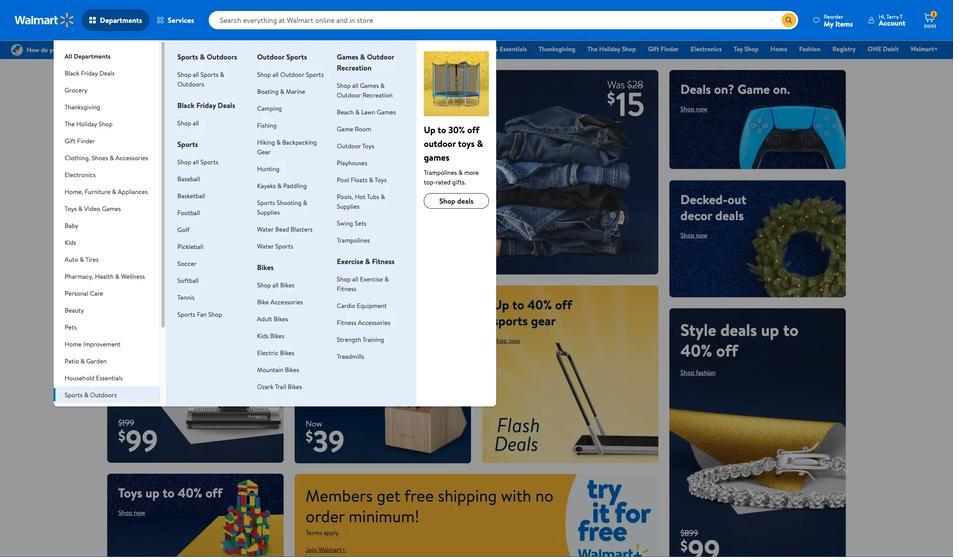 Task type: locate. For each thing, give the bounding box(es) containing it.
minimum!
[[349, 505, 420, 528]]

sports & outdoors up shop all sports & outdoors
[[177, 52, 237, 62]]

up inside home deals up to 30% off
[[118, 229, 136, 252]]

high
[[118, 80, 145, 98]]

soccer link
[[177, 259, 197, 268]]

football
[[177, 208, 200, 217]]

to inside up to 30% off outdoor toys & games trampolines & more top-rated gifts.
[[438, 123, 446, 136]]

shoes
[[92, 153, 108, 162]]

0 horizontal spatial trampolines
[[337, 236, 370, 245]]

gift finder link
[[644, 44, 683, 54]]

games inside toys & video games dropdown button
[[102, 204, 121, 213]]

kids up auto
[[65, 238, 76, 247]]

electronics left the toy
[[691, 44, 722, 53]]

electronics for electronics dropdown button at the left of page
[[65, 170, 96, 179]]

beauty
[[65, 306, 84, 315]]

up inside up to 40% off sports gear
[[493, 296, 509, 314]]

all up baseball link
[[193, 157, 199, 166]]

0 vertical spatial accessories
[[115, 153, 148, 162]]

2 vertical spatial black friday deals
[[177, 100, 235, 110]]

the for the holiday shop link on the right of page
[[588, 44, 598, 53]]

high tech gifts, huge savings
[[118, 80, 237, 114]]

up inside style deals up to 40% off
[[761, 319, 779, 341]]

bike accessories link
[[257, 298, 303, 307]]

up inside up to 30% off outdoor toys & games trampolines & more top-rated gifts.
[[424, 123, 436, 136]]

trampolines up the rated
[[424, 168, 457, 177]]

mountain bikes
[[257, 366, 299, 374]]

gifts.
[[452, 178, 466, 187]]

fishing
[[257, 121, 277, 130]]

bikes up mountain bikes
[[280, 349, 294, 358]]

1 vertical spatial essentials
[[96, 374, 123, 383]]

up for home deals up to 30% off
[[118, 229, 136, 252]]

0 vertical spatial thanksgiving
[[539, 44, 576, 53]]

games down "games & outdoor recreation"
[[360, 81, 379, 90]]

off inside up to 40% off sports gear
[[555, 296, 572, 314]]

& inside shop all sports & outdoors
[[220, 70, 224, 79]]

outdoor
[[424, 137, 456, 150]]

thanksgiving for thanksgiving dropdown button
[[65, 102, 100, 111]]

electronics inside "link"
[[691, 44, 722, 53]]

treadmills link
[[337, 352, 364, 361]]

holiday inside dropdown button
[[76, 119, 97, 128]]

gift for gift finder dropdown button
[[65, 136, 76, 145]]

2 horizontal spatial supplies
[[337, 202, 360, 211]]

to
[[438, 123, 446, 136], [140, 229, 156, 252], [512, 296, 524, 314], [783, 319, 799, 341], [163, 484, 175, 502]]

grocery down search "search field"
[[470, 44, 492, 53]]

0 horizontal spatial essentials
[[96, 374, 123, 383]]

outdoors right the tech
[[177, 80, 204, 88]]

0 vertical spatial outdoors
[[207, 52, 237, 62]]

black for black friday deals link
[[408, 44, 423, 53]]

sports up seasonal
[[65, 391, 83, 400]]

0 horizontal spatial thanksgiving
[[65, 102, 100, 111]]

walmart+ down $10.93
[[911, 44, 938, 53]]

$ inside group
[[681, 536, 688, 557]]

1 vertical spatial outdoors
[[177, 80, 204, 88]]

1 vertical spatial gift finder
[[65, 136, 95, 145]]

& right hiking
[[276, 138, 281, 147]]

& inside sports shooting & supplies
[[303, 198, 307, 207]]

1 horizontal spatial sports & outdoors
[[177, 52, 237, 62]]

sports & outdoors inside dropdown button
[[65, 391, 117, 400]]

black friday deals inside dropdown button
[[65, 69, 115, 77]]

30%
[[449, 123, 465, 136], [160, 229, 190, 252]]

1 horizontal spatial kids
[[257, 332, 269, 341]]

fashion
[[696, 368, 716, 377]]

now down toys up to 40% off
[[134, 509, 145, 518]]

home inside home deals up to 30% off
[[118, 208, 162, 231]]

$899
[[681, 528, 698, 539]]

& up shop all games & outdoor recreation link
[[360, 52, 365, 62]]

shop all outdoor sports
[[257, 70, 324, 79]]

friday for black friday deals dropdown button
[[81, 69, 98, 77]]

now down decor at the top
[[696, 231, 708, 240]]

1 vertical spatial gift
[[65, 136, 76, 145]]

2 vertical spatial up
[[145, 484, 160, 502]]

floats
[[351, 175, 368, 184]]

0 vertical spatial departments
[[100, 15, 142, 25]]

hi, terry t account
[[879, 13, 906, 28]]

black friday deals for black friday deals link
[[408, 44, 458, 53]]

departments inside departments popup button
[[100, 15, 142, 25]]

camping link
[[257, 104, 282, 113]]

thanksgiving inside dropdown button
[[65, 102, 100, 111]]

1 horizontal spatial thanksgiving
[[539, 44, 576, 53]]

up left gear
[[493, 296, 509, 314]]

0 horizontal spatial sports & outdoors
[[65, 391, 117, 400]]

essentials down search "search field"
[[500, 44, 527, 53]]

supplies down the "pools,"
[[337, 202, 360, 211]]

garden
[[86, 357, 107, 366]]

0 vertical spatial gift
[[648, 44, 659, 53]]

0 vertical spatial kids
[[65, 238, 76, 247]]

was dollar $899, now dollar 99 group
[[670, 528, 720, 558]]

softball link
[[177, 276, 199, 285]]

accessories up training
[[358, 318, 391, 327]]

2 vertical spatial friday
[[196, 100, 216, 110]]

all up bike accessories 'link'
[[273, 281, 279, 290]]

all down exercise & fitness
[[352, 275, 358, 284]]

sports left fan
[[177, 310, 195, 319]]

1 horizontal spatial grocery
[[470, 44, 492, 53]]

baseball link
[[177, 174, 200, 183]]

deals
[[457, 196, 474, 206], [715, 207, 744, 224], [165, 208, 202, 231], [342, 296, 371, 314], [721, 319, 757, 341]]

holiday for the holiday shop dropdown button
[[76, 119, 97, 128]]

electric bikes link
[[257, 349, 294, 358]]

sports inside shop all sports & outdoors
[[201, 70, 219, 79]]

bikes up bike accessories 'link'
[[280, 281, 295, 290]]

& up gifts.
[[459, 168, 463, 177]]

the up clothing,
[[65, 119, 75, 128]]

sports down water bead blasters on the top left of page
[[275, 242, 293, 251]]

shop now for decked-out decor deals
[[681, 231, 708, 240]]

& down walmart site-wide search field
[[494, 44, 498, 53]]

30% inside up to 30% off outdoor toys & games trampolines & more top-rated gifts.
[[449, 123, 465, 136]]

home down appliances
[[118, 208, 162, 231]]

shop inside shop all exercise & fitness
[[337, 275, 351, 284]]

hunting
[[257, 164, 280, 173]]

1 horizontal spatial essentials
[[500, 44, 527, 53]]

all inside shop all exercise & fitness
[[352, 275, 358, 284]]

marine
[[286, 87, 305, 96]]

1 horizontal spatial friday
[[196, 100, 216, 110]]

water for water bead blasters
[[257, 225, 274, 234]]

home inside home improvement dropdown button
[[65, 340, 82, 349]]

1 horizontal spatial finder
[[661, 44, 679, 53]]

outdoors up the shop all sports & outdoors link
[[207, 52, 237, 62]]

supplies for pools, hot tubs & supplies
[[337, 202, 360, 211]]

water down water bead blasters on the top left of page
[[257, 242, 274, 251]]

home inside home link
[[771, 44, 788, 53]]

home improvement button
[[54, 336, 160, 353]]

games inside "games & outdoor recreation"
[[337, 52, 359, 62]]

& right health
[[115, 272, 119, 281]]

0 vertical spatial walmart+
[[911, 44, 938, 53]]

39
[[313, 421, 345, 462]]

Walmart Site-Wide search field
[[209, 11, 798, 29]]

deals on? game on.
[[681, 80, 790, 98]]

& up 'huge'
[[220, 70, 224, 79]]

home for home deals are served
[[306, 296, 339, 314]]

gift finder inside gift finder dropdown button
[[65, 136, 95, 145]]

0 horizontal spatial supplies
[[65, 417, 87, 426]]

now for toys up to 40% off
[[134, 509, 145, 518]]

now down the deals on? game on.
[[696, 105, 708, 113]]

reorder my items
[[824, 13, 853, 29]]

all for bikes
[[273, 281, 279, 290]]

sports & outdoors button
[[54, 387, 160, 404]]

walmart+ down 'apply.'
[[319, 546, 346, 555]]

gift finder for gift finder link on the right top of the page
[[648, 44, 679, 53]]

water left bead
[[257, 225, 274, 234]]

household essentials
[[65, 374, 123, 383]]

1 vertical spatial water
[[257, 242, 274, 251]]

water for water sports
[[257, 242, 274, 251]]

now down trampolines link
[[329, 252, 340, 261]]

0 vertical spatial the holiday shop
[[588, 44, 636, 53]]

all
[[65, 52, 72, 61]]

shop all link
[[177, 118, 199, 127]]

deals inside shop deals link
[[457, 196, 474, 206]]

auto & tires
[[65, 255, 99, 264]]

1 vertical spatial kids
[[257, 332, 269, 341]]

1 horizontal spatial walmart+
[[911, 44, 938, 53]]

the for the holiday shop dropdown button
[[65, 119, 75, 128]]

all up boating & marine
[[273, 70, 279, 79]]

gift finder up clothing,
[[65, 136, 95, 145]]

$ for 99
[[118, 426, 126, 446]]

0 vertical spatial finder
[[661, 44, 679, 53]]

1 water from the top
[[257, 225, 274, 234]]

1 horizontal spatial the holiday shop
[[588, 44, 636, 53]]

1 vertical spatial fitness
[[337, 284, 356, 293]]

1 vertical spatial up
[[761, 319, 779, 341]]

terms
[[306, 529, 322, 538]]

cardio equipment link
[[337, 301, 387, 310]]

0 horizontal spatial gift
[[65, 136, 76, 145]]

sports & outdoors down household essentials
[[65, 391, 117, 400]]

to inside style deals up to 40% off
[[783, 319, 799, 341]]

1 vertical spatial the
[[65, 119, 75, 128]]

all up gifts,
[[193, 70, 199, 79]]

games down home, furniture & appliances dropdown button on the top of page
[[102, 204, 121, 213]]

decor
[[681, 207, 712, 224]]

join
[[306, 546, 317, 555]]

kids for kids bikes
[[257, 332, 269, 341]]

home up patio
[[65, 340, 82, 349]]

essentials down patio & garden dropdown button
[[96, 374, 123, 383]]

0 horizontal spatial gift finder
[[65, 136, 95, 145]]

shop all games & outdoor recreation link
[[337, 81, 393, 99]]

& up the shop all sports & outdoors link
[[200, 52, 205, 62]]

all for outdoor sports
[[273, 70, 279, 79]]

shop now
[[681, 105, 708, 113], [681, 231, 708, 240], [313, 252, 340, 261], [118, 279, 145, 288], [493, 336, 520, 345], [118, 509, 145, 518]]

account
[[879, 18, 906, 28]]

deals inside style deals up to 40% off
[[721, 319, 757, 341]]

1 vertical spatial the holiday shop
[[65, 119, 113, 128]]

essentials inside dropdown button
[[96, 374, 123, 383]]

0 vertical spatial essentials
[[500, 44, 527, 53]]

0 horizontal spatial electronics
[[65, 170, 96, 179]]

40% inside style deals up to 40% off
[[681, 339, 712, 362]]

the holiday shop inside dropdown button
[[65, 119, 113, 128]]

outdoor inside "shop all games & outdoor recreation"
[[337, 91, 361, 99]]

pools, hot tubs & supplies link
[[337, 192, 385, 211]]

to inside home deals up to 30% off
[[140, 229, 156, 252]]

grocery inside dropdown button
[[65, 85, 88, 94]]

toys inside dropdown button
[[65, 204, 77, 213]]

0 vertical spatial up
[[118, 229, 136, 252]]

& down "games & outdoor recreation"
[[381, 81, 385, 90]]

the inside dropdown button
[[65, 119, 75, 128]]

0 horizontal spatial up
[[118, 229, 136, 252]]

0 vertical spatial gift finder
[[648, 44, 679, 53]]

0 horizontal spatial $
[[118, 426, 126, 446]]

deals inside black friday deals dropdown button
[[99, 69, 115, 77]]

99
[[126, 420, 158, 461]]

0 horizontal spatial grocery
[[65, 85, 88, 94]]

the right "thanksgiving" link on the right top
[[588, 44, 598, 53]]

recreation up lawn
[[363, 91, 393, 99]]

0 vertical spatial grocery
[[470, 44, 492, 53]]

kids inside kids dropdown button
[[65, 238, 76, 247]]

all down high tech gifts, huge savings
[[193, 118, 199, 127]]

black inside dropdown button
[[65, 69, 79, 77]]

gifts,
[[177, 80, 206, 98]]

sports up 'huge'
[[201, 70, 219, 79]]

1 vertical spatial finder
[[77, 136, 95, 145]]

sports up shop all outdoor sports
[[286, 52, 307, 62]]

0 horizontal spatial 30%
[[160, 229, 190, 252]]

1 horizontal spatial accessories
[[270, 298, 303, 307]]

0 vertical spatial up
[[424, 123, 436, 136]]

2 vertical spatial outdoors
[[90, 391, 117, 400]]

up for sports
[[493, 296, 509, 314]]

gift inside gift finder link
[[648, 44, 659, 53]]

departments
[[100, 15, 142, 25], [74, 52, 111, 61]]

2 horizontal spatial black friday deals
[[408, 44, 458, 53]]

outdoor sports
[[257, 52, 307, 62]]

deals for shop deals
[[457, 196, 474, 206]]

0 horizontal spatial outdoors
[[90, 391, 117, 400]]

1 horizontal spatial 40%
[[528, 296, 552, 314]]

supplies inside seasonal decor & party supplies
[[65, 417, 87, 426]]

0 vertical spatial trampolines
[[424, 168, 457, 177]]

0 horizontal spatial black
[[65, 69, 79, 77]]

0 vertical spatial holiday
[[599, 44, 621, 53]]

exercise
[[337, 257, 364, 267], [360, 275, 383, 284]]

1 horizontal spatial up
[[493, 296, 509, 314]]

home right bike accessories 'link'
[[306, 296, 339, 314]]

2 horizontal spatial up
[[761, 319, 779, 341]]

shop all sports & outdoors
[[177, 70, 224, 88]]

1 horizontal spatial gift finder
[[648, 44, 679, 53]]

1 horizontal spatial supplies
[[257, 208, 280, 217]]

fitness accessories link
[[337, 318, 391, 327]]

all down "games & outdoor recreation"
[[352, 81, 358, 90]]

up up outdoor
[[424, 123, 436, 136]]

sports up shop all sports
[[177, 139, 198, 149]]

kayaks & paddling
[[257, 181, 307, 190]]

bikes up electric bikes
[[270, 332, 284, 341]]

finder inside gift finder dropdown button
[[77, 136, 95, 145]]

1 vertical spatial 40%
[[681, 339, 712, 362]]

shop now link for home deals up to 30% off
[[118, 279, 145, 288]]

0 horizontal spatial friday
[[81, 69, 98, 77]]

grocery down 'all'
[[65, 85, 88, 94]]

gift finder for gift finder dropdown button
[[65, 136, 95, 145]]

sports inside dropdown button
[[65, 391, 83, 400]]

bead
[[275, 225, 289, 234]]

accessories
[[115, 153, 148, 162], [270, 298, 303, 307], [358, 318, 391, 327]]

supplies down seasonal
[[65, 417, 87, 426]]

walmart image
[[15, 13, 74, 28]]

fitness up shop all exercise & fitness link
[[372, 257, 395, 267]]

0 vertical spatial 40%
[[528, 296, 552, 314]]

all for sports
[[193, 157, 199, 166]]

1 vertical spatial electronics
[[65, 170, 96, 179]]

deals for style deals up to 40% off
[[721, 319, 757, 341]]

deals inside black friday deals link
[[443, 44, 458, 53]]

1 vertical spatial accessories
[[270, 298, 303, 307]]

1 vertical spatial thanksgiving
[[65, 102, 100, 111]]

game down beach
[[337, 124, 353, 133]]

0 vertical spatial recreation
[[337, 63, 372, 73]]

2 vertical spatial fitness
[[337, 318, 356, 327]]

supplies inside pools, hot tubs & supplies
[[337, 202, 360, 211]]

deals for home deals are served
[[342, 296, 371, 314]]

accessories down gift finder dropdown button
[[115, 153, 148, 162]]

0 horizontal spatial the
[[65, 119, 75, 128]]

& left party in the bottom of the page
[[109, 408, 113, 417]]

shop inside "shop all games & outdoor recreation"
[[337, 81, 351, 90]]

finder
[[661, 44, 679, 53], [77, 136, 95, 145]]

2 vertical spatial black
[[177, 100, 195, 110]]

accessories for bike accessories
[[270, 298, 303, 307]]

1 vertical spatial holiday
[[76, 119, 97, 128]]

exercise down trampolines link
[[337, 257, 364, 267]]

shop now link for save big!
[[306, 249, 348, 264]]

clothing,
[[65, 153, 90, 162]]

2 horizontal spatial $
[[681, 536, 688, 557]]

all for exercise & fitness
[[352, 275, 358, 284]]

more
[[464, 168, 479, 177]]

gift inside gift finder dropdown button
[[65, 136, 76, 145]]

0 horizontal spatial the holiday shop
[[65, 119, 113, 128]]

cardio
[[337, 301, 355, 310]]

outdoor up marine
[[280, 70, 304, 79]]

1 vertical spatial friday
[[81, 69, 98, 77]]

game
[[738, 80, 770, 98], [337, 124, 353, 133]]

accessories down shop all bikes link
[[270, 298, 303, 307]]

recreation up "shop all games & outdoor recreation"
[[337, 63, 372, 73]]

$ for 39
[[306, 427, 313, 447]]

deals inside home deals up to 30% off
[[165, 208, 202, 231]]

supplies inside sports shooting & supplies
[[257, 208, 280, 217]]

bikes right adult
[[274, 315, 288, 324]]

black friday deals link
[[403, 44, 462, 54]]

1 vertical spatial game
[[337, 124, 353, 133]]

black for black friday deals dropdown button
[[65, 69, 79, 77]]

sports inside sports shooting & supplies
[[257, 198, 275, 207]]

0 horizontal spatial finder
[[77, 136, 95, 145]]

gift finder left electronics "link"
[[648, 44, 679, 53]]

Search search field
[[209, 11, 798, 29]]

pickleball
[[177, 242, 204, 251]]

black friday deals for black friday deals dropdown button
[[65, 69, 115, 77]]

1 vertical spatial black friday deals
[[65, 69, 115, 77]]

1 vertical spatial recreation
[[363, 91, 393, 99]]

games right lawn
[[377, 107, 396, 116]]

gift right the holiday shop link on the right of page
[[648, 44, 659, 53]]

0 vertical spatial game
[[738, 80, 770, 98]]

0 vertical spatial 30%
[[449, 123, 465, 136]]

pets button
[[54, 319, 160, 336]]

supplies up bead
[[257, 208, 280, 217]]

now right health
[[134, 279, 145, 288]]

golf link
[[177, 225, 190, 234]]

playhouses
[[337, 158, 367, 167]]

1 horizontal spatial $
[[306, 427, 313, 447]]

departments up black friday deals dropdown button
[[74, 52, 111, 61]]

now down sports
[[509, 336, 520, 345]]

shop now link for deals on? game on.
[[681, 105, 708, 113]]

electronics inside dropdown button
[[65, 170, 96, 179]]

0 horizontal spatial walmart+
[[319, 546, 346, 555]]

1 horizontal spatial holiday
[[599, 44, 621, 53]]

shop now link for toys up to 40% off
[[118, 509, 145, 518]]

all inside "shop all games & outdoor recreation"
[[352, 81, 358, 90]]

2 vertical spatial accessories
[[358, 318, 391, 327]]

game left 'on.'
[[738, 80, 770, 98]]

outdoor up the playhouses link
[[337, 141, 361, 150]]

shop deals link
[[424, 193, 489, 209]]

finder for gift finder dropdown button
[[77, 136, 95, 145]]

$
[[118, 426, 126, 446], [306, 427, 313, 447], [681, 536, 688, 557]]

outdoor up beach
[[337, 91, 361, 99]]

pool floats & toys
[[337, 175, 387, 184]]

mountain
[[257, 366, 283, 374]]

fitness up the cardio
[[337, 284, 356, 293]]

finder left electronics "link"
[[661, 44, 679, 53]]

out
[[728, 190, 747, 208]]

2 vertical spatial 40%
[[178, 484, 202, 502]]

2 water from the top
[[257, 242, 274, 251]]

$ inside now $ 39
[[306, 427, 313, 447]]

electric bikes
[[257, 349, 294, 358]]

kids
[[65, 238, 76, 247], [257, 332, 269, 341]]

auto & tires button
[[54, 251, 160, 268]]

black friday deals
[[408, 44, 458, 53], [65, 69, 115, 77], [177, 100, 235, 110]]

0 vertical spatial black friday deals
[[408, 44, 458, 53]]

auto
[[65, 255, 78, 264]]

finder inside gift finder link
[[661, 44, 679, 53]]

gift finder inside gift finder link
[[648, 44, 679, 53]]

shop all sports & outdoors link
[[177, 70, 224, 88]]

0 vertical spatial water
[[257, 225, 274, 234]]

terry
[[887, 13, 899, 20]]

treadmills
[[337, 352, 364, 361]]

outdoor up shop all games & outdoor recreation link
[[367, 52, 394, 62]]

40% inside up to 40% off sports gear
[[528, 296, 552, 314]]

trampolines down swing sets link
[[337, 236, 370, 245]]

decked-out decor deals
[[681, 190, 747, 224]]

electronics down clothing,
[[65, 170, 96, 179]]

0 horizontal spatial 40%
[[178, 484, 202, 502]]

outdoors
[[207, 52, 237, 62], [177, 80, 204, 88], [90, 391, 117, 400]]

home for home improvement
[[65, 340, 82, 349]]

finder up clothing,
[[77, 136, 95, 145]]

1 vertical spatial exercise
[[360, 275, 383, 284]]

& right tubs
[[381, 192, 385, 201]]

fitness down the cardio
[[337, 318, 356, 327]]

was dollar $199, now dollar 99 group
[[107, 417, 158, 463]]

games inside "shop all games & outdoor recreation"
[[360, 81, 379, 90]]

shop all exercise & fitness
[[337, 275, 389, 293]]

$ inside $199 $ 99
[[118, 426, 126, 446]]

1 horizontal spatial outdoors
[[177, 80, 204, 88]]

appliances
[[118, 187, 148, 196]]

thanksgiving button
[[54, 99, 160, 116]]

off inside home deals up to 30% off
[[118, 250, 140, 272]]

friday inside dropdown button
[[81, 69, 98, 77]]

shop now for deals on? game on.
[[681, 105, 708, 113]]

services button
[[149, 9, 202, 31]]

shop now for save big!
[[313, 252, 340, 261]]

0 horizontal spatial accessories
[[115, 153, 148, 162]]

sports down the kayaks
[[257, 198, 275, 207]]

0 vertical spatial friday
[[424, 44, 441, 53]]

fashion link
[[795, 44, 825, 54]]

gift
[[648, 44, 659, 53], [65, 136, 76, 145]]

accessories for fitness accessories
[[358, 318, 391, 327]]



Task type: describe. For each thing, give the bounding box(es) containing it.
& left the "tires" on the top
[[80, 255, 84, 264]]

shooting
[[277, 198, 302, 207]]

0 horizontal spatial game
[[337, 124, 353, 133]]

& left marine
[[280, 87, 284, 96]]

huge
[[209, 80, 237, 98]]

one
[[868, 44, 882, 53]]

outdoor toys
[[337, 141, 374, 150]]

& left video
[[78, 204, 83, 213]]

& up shop all exercise & fitness
[[365, 257, 370, 267]]

style deals up to 40% off
[[681, 319, 799, 362]]

0 vertical spatial fitness
[[372, 257, 395, 267]]

& right furniture
[[112, 187, 116, 196]]

pools, hot tubs & supplies
[[337, 192, 385, 211]]

30% inside home deals up to 30% off
[[160, 229, 190, 252]]

shop all bikes link
[[257, 281, 295, 290]]

home, furniture & appliances button
[[54, 183, 160, 200]]

served
[[395, 296, 431, 314]]

swing
[[337, 219, 353, 228]]

pets
[[65, 323, 77, 332]]

boating & marine
[[257, 87, 305, 96]]

shop now for home deals up to 30% off
[[118, 279, 145, 288]]

grocery & essentials link
[[466, 44, 531, 54]]

household
[[65, 374, 94, 383]]

& inside hiking & backpacking gear
[[276, 138, 281, 147]]

& right toys
[[477, 137, 483, 150]]

exercise inside shop all exercise & fitness
[[360, 275, 383, 284]]

water sports
[[257, 242, 293, 251]]

up for style deals up to 40% off
[[761, 319, 779, 341]]

grocery for grocery
[[65, 85, 88, 94]]

recreation inside "games & outdoor recreation"
[[337, 63, 372, 73]]

shop all
[[177, 118, 199, 127]]

fishing link
[[257, 121, 277, 130]]

equipment
[[357, 301, 387, 310]]

all departments
[[65, 52, 111, 61]]

shop all games & outdoor recreation
[[337, 81, 393, 99]]

finder for gift finder link on the right top of the page
[[661, 44, 679, 53]]

1 vertical spatial trampolines
[[337, 236, 370, 245]]

save big!
[[306, 199, 419, 240]]

game room
[[337, 124, 371, 133]]

shop all outdoor sports link
[[257, 70, 324, 79]]

seasonal
[[65, 408, 89, 417]]

reorder
[[824, 13, 844, 20]]

kids for kids
[[65, 238, 76, 247]]

adult bikes link
[[257, 315, 288, 324]]

camping
[[257, 104, 282, 113]]

gear
[[257, 147, 271, 156]]

& inside "games & outdoor recreation"
[[360, 52, 365, 62]]

now for save big!
[[329, 252, 340, 261]]

seasonal decor & party supplies button
[[54, 404, 160, 430]]

off inside style deals up to 40% off
[[716, 339, 738, 362]]

on.
[[773, 80, 790, 98]]

all inside shop all sports & outdoors
[[193, 70, 199, 79]]

1 vertical spatial walmart+
[[319, 546, 346, 555]]

departments button
[[82, 9, 149, 31]]

pharmacy,
[[65, 272, 94, 281]]

recreation inside "shop all games & outdoor recreation"
[[363, 91, 393, 99]]

home improvement
[[65, 340, 121, 349]]

& inside dropdown button
[[115, 272, 119, 281]]

toy shop link
[[730, 44, 763, 54]]

personal
[[65, 289, 88, 298]]

home for home
[[771, 44, 788, 53]]

departments inside all departments link
[[74, 52, 111, 61]]

outdoor inside "games & outdoor recreation"
[[367, 52, 394, 62]]

shop now for up to 40% off sports gear
[[493, 336, 520, 345]]

home for home deals up to 30% off
[[118, 208, 162, 231]]

now for home deals up to 30% off
[[134, 279, 145, 288]]

thanksgiving for "thanksgiving" link on the right top
[[539, 44, 576, 53]]

one debit link
[[864, 44, 903, 54]]

supplies for seasonal decor & party supplies
[[65, 417, 87, 426]]

fashion
[[800, 44, 821, 53]]

sports up the shop all sports & outdoors link
[[177, 52, 198, 62]]

shop now link for decked-out decor deals
[[681, 231, 708, 240]]

1 horizontal spatial game
[[738, 80, 770, 98]]

now for up to 40% off sports gear
[[509, 336, 520, 345]]

grocery for grocery & essentials
[[470, 44, 492, 53]]

deals for home deals up to 30% off
[[165, 208, 202, 231]]

deals inside decked-out decor deals
[[715, 207, 744, 224]]

now for deals on? game on.
[[696, 105, 708, 113]]

fitness inside shop all exercise & fitness
[[337, 284, 356, 293]]

all for games & outdoor recreation
[[352, 81, 358, 90]]

shop all sports link
[[177, 157, 219, 166]]

outdoors inside dropdown button
[[90, 391, 117, 400]]

& inside "shop all games & outdoor recreation"
[[381, 81, 385, 90]]

holiday for the holiday shop link on the right of page
[[599, 44, 621, 53]]

sports & outdoors image
[[424, 51, 489, 116]]

bikes up shop all bikes link
[[257, 263, 274, 273]]

friday for black friday deals link
[[424, 44, 441, 53]]

room
[[355, 124, 371, 133]]

pharmacy, health & wellness
[[65, 272, 145, 281]]

now for decked-out decor deals
[[696, 231, 708, 240]]

bikes up trail
[[285, 366, 299, 374]]

tennis link
[[177, 293, 195, 302]]

& left lawn
[[355, 107, 360, 116]]

0 vertical spatial sports & outdoors
[[177, 52, 237, 62]]

mountain bikes link
[[257, 366, 299, 374]]

black friday deals button
[[54, 65, 160, 82]]

shop all exercise & fitness link
[[337, 275, 389, 293]]

$199
[[118, 417, 134, 429]]

strength training
[[337, 335, 384, 344]]

accessories inside dropdown button
[[115, 153, 148, 162]]

& right the kayaks
[[277, 181, 282, 190]]

water sports link
[[257, 242, 293, 251]]

household essentials button
[[54, 370, 160, 387]]

shipping
[[438, 485, 497, 507]]

big!
[[371, 199, 419, 240]]

& right patio
[[80, 357, 85, 366]]

adult
[[257, 315, 272, 324]]

trampolines inside up to 30% off outdoor toys & games trampolines & more top-rated gifts.
[[424, 168, 457, 177]]

toys up to 40% off
[[118, 484, 223, 502]]

& inside seasonal decor & party supplies
[[109, 408, 113, 417]]

electronics for electronics "link"
[[691, 44, 722, 53]]

shop now link for up to 40% off sports gear
[[493, 336, 520, 345]]

& down "household"
[[84, 391, 88, 400]]

improvement
[[83, 340, 121, 349]]

hi,
[[879, 13, 886, 20]]

basketball link
[[177, 191, 205, 200]]

now dollar 39 null group
[[295, 418, 345, 464]]

paddling
[[283, 181, 307, 190]]

sports up the basketball
[[201, 157, 219, 166]]

swing sets link
[[337, 219, 367, 228]]

on?
[[714, 80, 735, 98]]

bikes right trail
[[288, 382, 302, 391]]

the holiday shop for the holiday shop dropdown button
[[65, 119, 113, 128]]

up for outdoor
[[424, 123, 436, 136]]

pool floats & toys link
[[337, 175, 387, 184]]

clothing, shoes & accessories button
[[54, 149, 160, 166]]

to inside up to 40% off sports gear
[[512, 296, 524, 314]]

free
[[404, 485, 434, 507]]

& inside shop all exercise & fitness
[[385, 275, 389, 284]]

2 horizontal spatial outdoors
[[207, 52, 237, 62]]

sports down outdoor sports
[[306, 70, 324, 79]]

shop inside dropdown button
[[99, 119, 113, 128]]

baby button
[[54, 217, 160, 234]]

the holiday shop for the holiday shop link on the right of page
[[588, 44, 636, 53]]

3
[[933, 10, 936, 18]]

the holiday shop button
[[54, 116, 160, 132]]

& right floats
[[369, 175, 373, 184]]

home, furniture & appliances
[[65, 187, 148, 196]]

home link
[[767, 44, 792, 54]]

patio
[[65, 357, 79, 366]]

t
[[900, 13, 903, 20]]

outdoors inside shop all sports & outdoors
[[177, 80, 204, 88]]

pickleball link
[[177, 242, 204, 251]]

search icon image
[[786, 17, 793, 24]]

shop now for toys up to 40% off
[[118, 509, 145, 518]]

kayaks & paddling link
[[257, 181, 307, 190]]

& right shoes on the top
[[110, 153, 114, 162]]

gift for gift finder link on the right top of the page
[[648, 44, 659, 53]]

0 vertical spatial exercise
[[337, 257, 364, 267]]

toys
[[458, 137, 475, 150]]

tennis
[[177, 293, 195, 302]]

ozark trail bikes link
[[257, 382, 302, 391]]

shop inside shop all sports & outdoors
[[177, 70, 191, 79]]

backpacking
[[282, 138, 317, 147]]

off inside up to 30% off outdoor toys & games trampolines & more top-rated gifts.
[[467, 123, 480, 136]]

& inside pools, hot tubs & supplies
[[381, 192, 385, 201]]

all departments link
[[54, 40, 160, 65]]

kayaks
[[257, 181, 276, 190]]

outdoor up shop all outdoor sports
[[257, 52, 285, 62]]

water bead blasters
[[257, 225, 313, 234]]

ozark
[[257, 382, 274, 391]]



Task type: vqa. For each thing, say whether or not it's contained in the screenshot.
the Kids
yes



